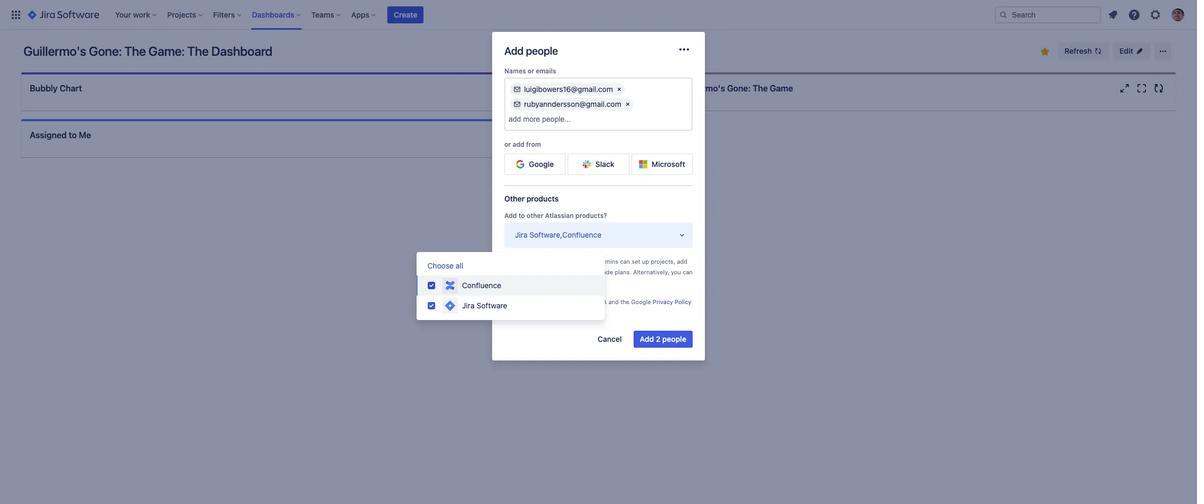 Task type: describe. For each thing, give the bounding box(es) containing it.
assigned
[[30, 130, 67, 140]]

up
[[642, 258, 649, 265]]

users.
[[550, 279, 567, 286]]

choose
[[428, 261, 454, 270]]

protected
[[536, 299, 563, 306]]

create button
[[388, 6, 424, 23]]

Names or emails text field
[[509, 115, 574, 123]]

policy
[[675, 299, 692, 306]]

search image
[[1000, 10, 1008, 19]]

names or emails
[[505, 67, 556, 75]]

terms
[[517, 309, 534, 316]]

refresh resolution time: guillermo's gone: the game image
[[1153, 82, 1166, 95]]

edit link
[[1114, 43, 1151, 60]]

clear image
[[624, 100, 632, 109]]

people down people,
[[521, 279, 540, 286]]

edit icon image
[[1136, 47, 1144, 55]]

admins
[[598, 258, 619, 265]]

more
[[505, 269, 519, 276]]

atlassian
[[545, 212, 574, 220]]

names
[[505, 67, 526, 75]]

clear image
[[615, 85, 624, 94]]

add for add 2 people
[[640, 335, 654, 344]]

google button
[[505, 154, 566, 175]]

refresh button
[[1059, 43, 1109, 60]]

add for add to other atlassian products?
[[505, 212, 517, 220]]

other
[[505, 194, 525, 203]]

refresh image
[[1095, 47, 1103, 55]]

and inside you're inviting people as admins. admins can set up projects, add more people, install apps, and upgrade plans. alternatively, you can invite people as users.
[[578, 269, 588, 276]]

create
[[394, 10, 418, 19]]

alternatively,
[[633, 269, 670, 276]]

this site is protected by recaptcha and the google privacy policy and terms of service
[[505, 299, 692, 316]]

star guillermo's gone: the game: the dashboard image
[[1039, 45, 1052, 58]]

jira for jira software , confluence
[[515, 230, 528, 240]]

jira software
[[462, 301, 507, 310]]

products?
[[576, 212, 607, 220]]

1 vertical spatial or
[[505, 141, 511, 149]]

0 horizontal spatial confluence
[[462, 281, 502, 290]]

emails
[[536, 67, 556, 75]]

luigibowers16@gmail.com
[[524, 85, 613, 94]]

upgrade
[[590, 269, 613, 276]]

0 vertical spatial guillermo's
[[23, 44, 86, 59]]

people up install
[[546, 258, 565, 265]]

1 vertical spatial guillermo's
[[680, 84, 725, 93]]

bubbly chart
[[30, 84, 82, 93]]

projects,
[[651, 258, 676, 265]]

add user image
[[513, 100, 522, 109]]

site
[[518, 299, 528, 306]]

to for me
[[69, 130, 77, 140]]

0 horizontal spatial the
[[124, 44, 146, 59]]

inviting
[[524, 258, 544, 265]]

people up emails
[[526, 45, 558, 57]]

1 vertical spatial can
[[683, 269, 693, 276]]

maximize resolution time: guillermo's gone: the game image
[[1136, 82, 1149, 95]]

primary element
[[6, 0, 995, 30]]

install
[[543, 269, 559, 276]]

add for add people
[[505, 45, 524, 57]]

2 horizontal spatial and
[[609, 299, 619, 306]]

from
[[526, 141, 541, 149]]

bubbly
[[30, 84, 58, 93]]

cancel button
[[591, 331, 628, 348]]

chart
[[60, 84, 82, 93]]

microsoft button
[[632, 154, 693, 175]]

add people
[[505, 45, 558, 57]]

jira for jira software
[[462, 301, 475, 310]]

privacy
[[653, 299, 673, 306]]

of
[[535, 309, 541, 316]]

rubyanndersson@gmail.com
[[524, 100, 622, 109]]

0 horizontal spatial can
[[620, 258, 630, 265]]

recaptcha
[[573, 299, 607, 306]]

software for jira software , confluence
[[530, 230, 560, 240]]

is
[[530, 299, 534, 306]]

dashboard
[[211, 44, 273, 59]]

0 horizontal spatial as
[[542, 279, 548, 286]]

1 vertical spatial gone:
[[727, 84, 751, 93]]

time:
[[656, 84, 678, 93]]

game:
[[149, 44, 185, 59]]



Task type: locate. For each thing, give the bounding box(es) containing it.
2 vertical spatial and
[[505, 309, 515, 316]]

add
[[513, 141, 525, 149], [677, 258, 688, 265]]

,
[[560, 230, 563, 240]]

add
[[505, 45, 524, 57], [505, 212, 517, 220], [640, 335, 654, 344]]

Search field
[[995, 6, 1102, 23]]

guillermo's
[[23, 44, 86, 59], [680, 84, 725, 93]]

add to other atlassian products?
[[505, 212, 607, 220]]

software down other
[[530, 230, 560, 240]]

1 horizontal spatial confluence
[[563, 230, 602, 240]]

assigned to me
[[30, 130, 91, 140]]

as down install
[[542, 279, 548, 286]]

google inside button
[[529, 160, 554, 169]]

maximize bubbly chart image
[[554, 82, 567, 95]]

1 horizontal spatial to
[[519, 212, 525, 220]]

service
[[543, 309, 564, 316]]

1 vertical spatial as
[[542, 279, 548, 286]]

terms of service link
[[517, 309, 564, 316]]

google inside this site is protected by recaptcha and the google privacy policy and terms of service
[[631, 299, 651, 306]]

or add from
[[505, 141, 541, 149]]

1 horizontal spatial google
[[631, 299, 651, 306]]

0 vertical spatial add
[[513, 141, 525, 149]]

me
[[79, 130, 91, 140]]

slack button
[[568, 154, 630, 175]]

confluence
[[563, 230, 602, 240], [462, 281, 502, 290]]

can up the plans.
[[620, 258, 630, 265]]

people,
[[520, 269, 541, 276]]

0 horizontal spatial and
[[505, 309, 515, 316]]

add 2 people
[[640, 335, 687, 344]]

to for other
[[519, 212, 525, 220]]

and
[[578, 269, 588, 276], [609, 299, 619, 306], [505, 309, 515, 316]]

microsoft
[[652, 160, 686, 169]]

and left the
[[609, 299, 619, 306]]

the for guillermo's
[[187, 44, 209, 59]]

0 horizontal spatial gone:
[[89, 44, 122, 59]]

0 horizontal spatial add
[[513, 141, 525, 149]]

0 horizontal spatial or
[[505, 141, 511, 149]]

jira software , confluence
[[515, 230, 602, 240]]

people right '2' at the bottom right of page
[[663, 335, 687, 344]]

1 horizontal spatial gone:
[[727, 84, 751, 93]]

choose all
[[428, 261, 464, 270]]

0 horizontal spatial guillermo's
[[23, 44, 86, 59]]

and down this
[[505, 309, 515, 316]]

1 vertical spatial google
[[631, 299, 651, 306]]

1 horizontal spatial as
[[567, 258, 573, 265]]

0 vertical spatial or
[[528, 67, 534, 75]]

1 vertical spatial to
[[519, 212, 525, 220]]

1 horizontal spatial or
[[528, 67, 534, 75]]

can right you
[[683, 269, 693, 276]]

0 vertical spatial confluence
[[563, 230, 602, 240]]

this
[[505, 299, 516, 306]]

1 horizontal spatial software
[[530, 230, 560, 240]]

or left emails
[[528, 67, 534, 75]]

the
[[124, 44, 146, 59], [187, 44, 209, 59], [753, 84, 768, 93]]

resolution time: guillermo's gone: the game
[[612, 84, 793, 93]]

guillermo's right time:
[[680, 84, 725, 93]]

to left me
[[69, 130, 77, 140]]

add 2 people button
[[634, 331, 693, 348]]

1 vertical spatial confluence
[[462, 281, 502, 290]]

0 vertical spatial as
[[567, 258, 573, 265]]

you
[[671, 269, 681, 276]]

2 vertical spatial add
[[640, 335, 654, 344]]

refresh
[[1065, 46, 1092, 55]]

jira
[[515, 230, 528, 240], [462, 301, 475, 310]]

the
[[621, 299, 630, 306]]

more image
[[678, 43, 691, 56]]

or
[[528, 67, 534, 75], [505, 141, 511, 149]]

slack
[[596, 160, 615, 169]]

1 vertical spatial jira
[[462, 301, 475, 310]]

apps,
[[561, 269, 576, 276]]

and down admins.
[[578, 269, 588, 276]]

0 vertical spatial jira
[[515, 230, 528, 240]]

game
[[770, 84, 793, 93]]

1 vertical spatial and
[[609, 299, 619, 306]]

0 horizontal spatial software
[[477, 301, 507, 310]]

add user image
[[513, 85, 522, 94]]

other
[[527, 212, 544, 220]]

open image
[[676, 229, 689, 242]]

the left game:
[[124, 44, 146, 59]]

1 horizontal spatial and
[[578, 269, 588, 276]]

add up names
[[505, 45, 524, 57]]

products
[[527, 194, 559, 203]]

as up apps,
[[567, 258, 573, 265]]

add up you
[[677, 258, 688, 265]]

choose all button
[[428, 261, 464, 271]]

jira software image
[[28, 8, 99, 21], [28, 8, 99, 21]]

the for resolution
[[753, 84, 768, 93]]

0 horizontal spatial jira
[[462, 301, 475, 310]]

confluence down "products?"
[[563, 230, 602, 240]]

1 horizontal spatial guillermo's
[[680, 84, 725, 93]]

the right game:
[[187, 44, 209, 59]]

refresh bubbly chart image
[[571, 82, 584, 95]]

google
[[529, 160, 554, 169], [631, 299, 651, 306]]

can
[[620, 258, 630, 265], [683, 269, 693, 276]]

invite
[[505, 279, 520, 286]]

add inside button
[[640, 335, 654, 344]]

2 horizontal spatial the
[[753, 84, 768, 93]]

create banner
[[0, 0, 1198, 30]]

gone:
[[89, 44, 122, 59], [727, 84, 751, 93]]

by
[[565, 299, 572, 306]]

software for jira software
[[477, 301, 507, 310]]

software down invite
[[477, 301, 507, 310]]

2
[[656, 335, 661, 344]]

to left other
[[519, 212, 525, 220]]

people inside button
[[663, 335, 687, 344]]

1 horizontal spatial the
[[187, 44, 209, 59]]

jira down other
[[515, 230, 528, 240]]

1 vertical spatial add
[[505, 212, 517, 220]]

admins.
[[575, 258, 596, 265]]

set
[[632, 258, 641, 265]]

1 horizontal spatial jira
[[515, 230, 528, 240]]

or left from
[[505, 141, 511, 149]]

resolution
[[612, 84, 654, 93]]

other products
[[505, 194, 559, 203]]

0 vertical spatial and
[[578, 269, 588, 276]]

guillermo's up the bubbly chart
[[23, 44, 86, 59]]

invite people as users. link
[[505, 279, 567, 286]]

confluence image
[[444, 279, 456, 292], [444, 279, 456, 292]]

jira down all
[[462, 301, 475, 310]]

confluence up 'jira software'
[[462, 281, 502, 290]]

edit
[[1120, 46, 1134, 55]]

guillermo's gone: the game: the dashboard
[[23, 44, 273, 59]]

people
[[526, 45, 558, 57], [546, 258, 565, 265], [521, 279, 540, 286], [663, 335, 687, 344]]

0 vertical spatial gone:
[[89, 44, 122, 59]]

add left '2' at the bottom right of page
[[640, 335, 654, 344]]

add inside you're inviting people as admins. admins can set up projects, add more people, install apps, and upgrade plans. alternatively, you can invite people as users.
[[677, 258, 688, 265]]

add left from
[[513, 141, 525, 149]]

1 vertical spatial add
[[677, 258, 688, 265]]

0 vertical spatial software
[[530, 230, 560, 240]]

google right the
[[631, 299, 651, 306]]

0 vertical spatial google
[[529, 160, 554, 169]]

jira software image
[[444, 300, 456, 312], [444, 300, 456, 312]]

1 horizontal spatial add
[[677, 258, 688, 265]]

you're inviting people as admins. admins can set up projects, add more people, install apps, and upgrade plans. alternatively, you can invite people as users.
[[505, 258, 693, 286]]

google down from
[[529, 160, 554, 169]]

you're
[[505, 258, 522, 265]]

0 vertical spatial to
[[69, 130, 77, 140]]

the left game
[[753, 84, 768, 93]]

0 vertical spatial add
[[505, 45, 524, 57]]

plans.
[[615, 269, 632, 276]]

maximize assigned to me image
[[554, 129, 567, 142]]

0 vertical spatial can
[[620, 258, 630, 265]]

as
[[567, 258, 573, 265], [542, 279, 548, 286]]

privacy policy link
[[653, 299, 692, 306]]

add down other
[[505, 212, 517, 220]]

1 vertical spatial software
[[477, 301, 507, 310]]

to
[[69, 130, 77, 140], [519, 212, 525, 220]]

cancel
[[598, 335, 622, 344]]

software
[[530, 230, 560, 240], [477, 301, 507, 310]]

1 horizontal spatial can
[[683, 269, 693, 276]]

refresh assigned to me image
[[571, 129, 584, 142]]

0 horizontal spatial to
[[69, 130, 77, 140]]

all
[[456, 261, 464, 270]]

0 horizontal spatial google
[[529, 160, 554, 169]]



Task type: vqa. For each thing, say whether or not it's contained in the screenshot.
you
yes



